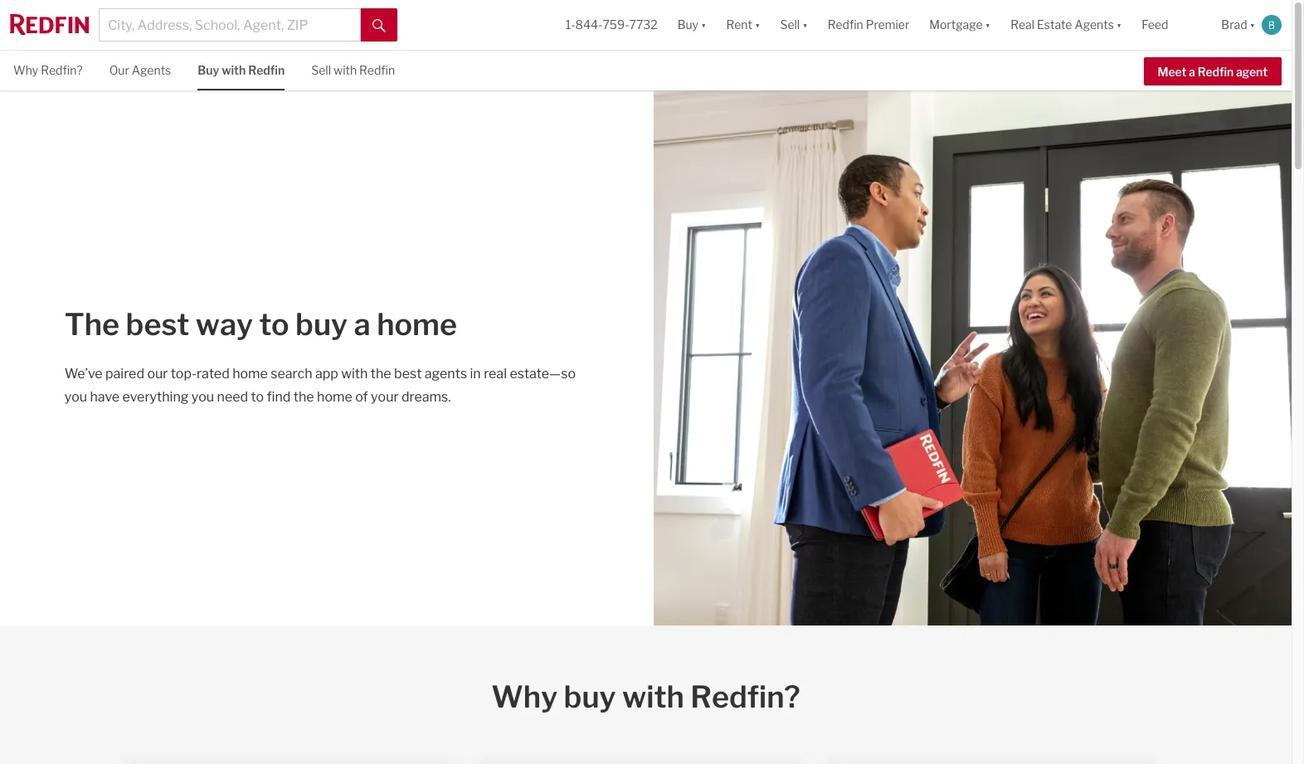 Task type: locate. For each thing, give the bounding box(es) containing it.
search
[[271, 366, 312, 382]]

estate—so
[[510, 366, 576, 382]]

1 you from the left
[[64, 389, 87, 405]]

1 vertical spatial best
[[394, 366, 422, 382]]

0 horizontal spatial agents
[[132, 63, 171, 77]]

you down rated
[[191, 389, 214, 405]]

redfin
[[828, 18, 863, 32], [248, 63, 285, 77], [359, 63, 395, 77], [1198, 65, 1234, 79]]

to left the find
[[251, 389, 264, 405]]

a right meet
[[1189, 65, 1195, 79]]

1 horizontal spatial a
[[1189, 65, 1195, 79]]

why
[[13, 63, 38, 77], [491, 678, 558, 715]]

home up agents
[[377, 306, 457, 343]]

a
[[1189, 65, 1195, 79], [354, 306, 371, 343]]

▾ inside rent ▾ dropdown button
[[755, 18, 760, 32]]

1 horizontal spatial buy
[[564, 678, 616, 715]]

1 vertical spatial buy
[[564, 678, 616, 715]]

▾ right mortgage
[[985, 18, 991, 32]]

sell inside dropdown button
[[780, 18, 800, 32]]

1 horizontal spatial sell
[[780, 18, 800, 32]]

feed
[[1142, 18, 1168, 32]]

need
[[217, 389, 248, 405]]

estate
[[1037, 18, 1072, 32]]

5 ▾ from the left
[[1117, 18, 1122, 32]]

sell ▾ button
[[770, 0, 818, 50]]

the
[[371, 366, 391, 382], [294, 389, 314, 405]]

your
[[371, 389, 399, 405]]

4 ▾ from the left
[[985, 18, 991, 32]]

2 horizontal spatial home
[[377, 306, 457, 343]]

buy
[[678, 18, 699, 32], [198, 63, 219, 77]]

▾ inside sell ▾ dropdown button
[[802, 18, 808, 32]]

▾ for mortgage ▾
[[985, 18, 991, 32]]

1 ▾ from the left
[[701, 18, 706, 32]]

▾ right rent ▾
[[802, 18, 808, 32]]

rent ▾
[[726, 18, 760, 32]]

▾ left feed
[[1117, 18, 1122, 32]]

agent
[[1236, 65, 1268, 79]]

844-
[[575, 18, 603, 32]]

sell
[[780, 18, 800, 32], [311, 63, 331, 77]]

an agent with customers inside of a home image
[[654, 90, 1292, 625]]

the up your at the left of the page
[[371, 366, 391, 382]]

▾ inside mortgage ▾ dropdown button
[[985, 18, 991, 32]]

▾ left rent
[[701, 18, 706, 32]]

agents right our at the left
[[132, 63, 171, 77]]

sell right rent ▾
[[780, 18, 800, 32]]

premier
[[866, 18, 909, 32]]

home
[[377, 306, 457, 343], [232, 366, 268, 382], [317, 389, 352, 405]]

buy ▾ button
[[668, 0, 716, 50]]

redfin left "agent" on the top right of page
[[1198, 65, 1234, 79]]

best up dreams.
[[394, 366, 422, 382]]

1 vertical spatial the
[[294, 389, 314, 405]]

you down we've
[[64, 389, 87, 405]]

agents right estate on the right top of the page
[[1075, 18, 1114, 32]]

best
[[126, 306, 189, 343], [394, 366, 422, 382]]

1 vertical spatial home
[[232, 366, 268, 382]]

redfin inside button
[[1198, 65, 1234, 79]]

▾ for buy ▾
[[701, 18, 706, 32]]

a inside button
[[1189, 65, 1195, 79]]

759-
[[603, 18, 629, 32]]

buy for buy ▾
[[678, 18, 699, 32]]

in
[[470, 366, 481, 382]]

our
[[147, 366, 168, 382]]

why buy with redfin?
[[491, 678, 800, 715]]

1 vertical spatial buy
[[198, 63, 219, 77]]

0 vertical spatial sell
[[780, 18, 800, 32]]

▾ for sell ▾
[[802, 18, 808, 32]]

to inside we've paired our top-rated home search app with the best agents in real estate—so you have everything you need to find the home of your dreams.
[[251, 389, 264, 405]]

1 horizontal spatial why
[[491, 678, 558, 715]]

0 vertical spatial why
[[13, 63, 38, 77]]

rent ▾ button
[[716, 0, 770, 50]]

0 horizontal spatial a
[[354, 306, 371, 343]]

▾
[[701, 18, 706, 32], [755, 18, 760, 32], [802, 18, 808, 32], [985, 18, 991, 32], [1117, 18, 1122, 32], [1250, 18, 1255, 32]]

▾ right brad
[[1250, 18, 1255, 32]]

6 ▾ from the left
[[1250, 18, 1255, 32]]

0 horizontal spatial buy
[[198, 63, 219, 77]]

with
[[222, 63, 246, 77], [333, 63, 357, 77], [341, 366, 368, 382], [622, 678, 684, 715]]

0 vertical spatial buy
[[295, 306, 348, 343]]

0 horizontal spatial you
[[64, 389, 87, 405]]

rated
[[197, 366, 230, 382]]

agents
[[1075, 18, 1114, 32], [132, 63, 171, 77]]

0 horizontal spatial redfin?
[[41, 63, 83, 77]]

brad
[[1221, 18, 1247, 32]]

0 horizontal spatial sell
[[311, 63, 331, 77]]

buy with redfin link
[[198, 51, 285, 88]]

1 horizontal spatial agents
[[1075, 18, 1114, 32]]

buy inside dropdown button
[[678, 18, 699, 32]]

1 vertical spatial to
[[251, 389, 264, 405]]

redfin down submit search icon at the top of the page
[[359, 63, 395, 77]]

buy ▾
[[678, 18, 706, 32]]

a up of
[[354, 306, 371, 343]]

0 horizontal spatial best
[[126, 306, 189, 343]]

redfin?
[[41, 63, 83, 77], [690, 678, 800, 715]]

with inside we've paired our top-rated home search app with the best agents in real estate—so you have everything you need to find the home of your dreams.
[[341, 366, 368, 382]]

0 horizontal spatial the
[[294, 389, 314, 405]]

0 vertical spatial buy
[[678, 18, 699, 32]]

you
[[64, 389, 87, 405], [191, 389, 214, 405]]

buy ▾ button
[[678, 0, 706, 50]]

why for why redfin?
[[13, 63, 38, 77]]

▾ right rent
[[755, 18, 760, 32]]

find
[[267, 389, 291, 405]]

the right the find
[[294, 389, 314, 405]]

to
[[259, 306, 289, 343], [251, 389, 264, 405]]

1 horizontal spatial you
[[191, 389, 214, 405]]

to right way
[[259, 306, 289, 343]]

agents inside dropdown button
[[1075, 18, 1114, 32]]

agents
[[425, 366, 467, 382]]

sell right buy with redfin
[[311, 63, 331, 77]]

1 horizontal spatial buy
[[678, 18, 699, 32]]

1 horizontal spatial home
[[317, 389, 352, 405]]

0 vertical spatial redfin?
[[41, 63, 83, 77]]

2 ▾ from the left
[[755, 18, 760, 32]]

▾ inside buy ▾ dropdown button
[[701, 18, 706, 32]]

rent ▾ button
[[726, 0, 760, 50]]

1 vertical spatial why
[[491, 678, 558, 715]]

1 horizontal spatial the
[[371, 366, 391, 382]]

home up need
[[232, 366, 268, 382]]

home down app
[[317, 389, 352, 405]]

1 vertical spatial a
[[354, 306, 371, 343]]

redfin left premier
[[828, 18, 863, 32]]

▾ for brad ▾
[[1250, 18, 1255, 32]]

City, Address, School, Agent, ZIP search field
[[99, 8, 361, 41]]

3 ▾ from the left
[[802, 18, 808, 32]]

1 vertical spatial redfin?
[[690, 678, 800, 715]]

0 horizontal spatial why
[[13, 63, 38, 77]]

0 vertical spatial the
[[371, 366, 391, 382]]

0 vertical spatial a
[[1189, 65, 1195, 79]]

1 horizontal spatial best
[[394, 366, 422, 382]]

1 vertical spatial sell
[[311, 63, 331, 77]]

redfin? inside why redfin? link
[[41, 63, 83, 77]]

best up our
[[126, 306, 189, 343]]

buy
[[295, 306, 348, 343], [564, 678, 616, 715]]

0 vertical spatial agents
[[1075, 18, 1114, 32]]

0 vertical spatial best
[[126, 306, 189, 343]]

real estate agents ▾ button
[[1001, 0, 1132, 50]]

2 you from the left
[[191, 389, 214, 405]]

buy down city, address, school, agent, zip search field
[[198, 63, 219, 77]]

meet a redfin agent button
[[1144, 57, 1282, 85]]

real
[[1011, 18, 1035, 32]]

redfin premier button
[[818, 0, 919, 50]]

1 horizontal spatial redfin?
[[690, 678, 800, 715]]

app
[[315, 366, 338, 382]]

mortgage ▾ button
[[929, 0, 991, 50]]

redfin down city, address, school, agent, zip search field
[[248, 63, 285, 77]]

2 vertical spatial home
[[317, 389, 352, 405]]

top-
[[171, 366, 197, 382]]

of
[[355, 389, 368, 405]]

sell with redfin
[[311, 63, 395, 77]]

buy right 7732
[[678, 18, 699, 32]]

paired
[[105, 366, 144, 382]]



Task type: describe. For each thing, give the bounding box(es) containing it.
7732
[[629, 18, 658, 32]]

our agents link
[[109, 51, 171, 88]]

0 horizontal spatial home
[[232, 366, 268, 382]]

mortgage ▾
[[929, 18, 991, 32]]

why for why buy with redfin?
[[491, 678, 558, 715]]

sell ▾ button
[[780, 0, 808, 50]]

mortgage ▾ button
[[919, 0, 1001, 50]]

real estate agents ▾ link
[[1011, 0, 1122, 50]]

real
[[484, 366, 507, 382]]

the best way to buy a home
[[64, 306, 457, 343]]

redfin premier
[[828, 18, 909, 32]]

sell for sell with redfin
[[311, 63, 331, 77]]

submit search image
[[372, 19, 386, 32]]

our
[[109, 63, 129, 77]]

buy with redfin
[[198, 63, 285, 77]]

redfin for meet a redfin agent
[[1198, 65, 1234, 79]]

we've paired our top-rated home search app with the best agents in real estate—so you have everything you need to find the home of your dreams.
[[64, 366, 576, 405]]

with inside sell with redfin link
[[333, 63, 357, 77]]

sell ▾
[[780, 18, 808, 32]]

1-844-759-7732
[[566, 18, 658, 32]]

redfin inside "button"
[[828, 18, 863, 32]]

why redfin?
[[13, 63, 83, 77]]

with inside buy with redfin link
[[222, 63, 246, 77]]

0 vertical spatial home
[[377, 306, 457, 343]]

sell with redfin link
[[311, 51, 395, 88]]

1-
[[566, 18, 575, 32]]

meet
[[1158, 65, 1187, 79]]

rent
[[726, 18, 752, 32]]

why redfin? link
[[13, 51, 83, 88]]

feed button
[[1132, 0, 1212, 50]]

the
[[64, 306, 120, 343]]

dreams.
[[402, 389, 451, 405]]

▾ for rent ▾
[[755, 18, 760, 32]]

way
[[196, 306, 253, 343]]

0 vertical spatial to
[[259, 306, 289, 343]]

brad ▾
[[1221, 18, 1255, 32]]

our agents
[[109, 63, 171, 77]]

best inside we've paired our top-rated home search app with the best agents in real estate—so you have everything you need to find the home of your dreams.
[[394, 366, 422, 382]]

everything
[[122, 389, 189, 405]]

have
[[90, 389, 120, 405]]

1-844-759-7732 link
[[566, 18, 658, 32]]

sell for sell ▾
[[780, 18, 800, 32]]

redfin for buy with redfin
[[248, 63, 285, 77]]

we've
[[64, 366, 103, 382]]

▾ inside real estate agents ▾ link
[[1117, 18, 1122, 32]]

buy for buy with redfin
[[198, 63, 219, 77]]

user photo image
[[1262, 15, 1282, 35]]

redfin for sell with redfin
[[359, 63, 395, 77]]

real estate agents ▾
[[1011, 18, 1122, 32]]

0 horizontal spatial buy
[[295, 306, 348, 343]]

1 vertical spatial agents
[[132, 63, 171, 77]]

meet a redfin agent
[[1158, 65, 1268, 79]]

mortgage
[[929, 18, 983, 32]]



Task type: vqa. For each thing, say whether or not it's contained in the screenshot.
1.39m
no



